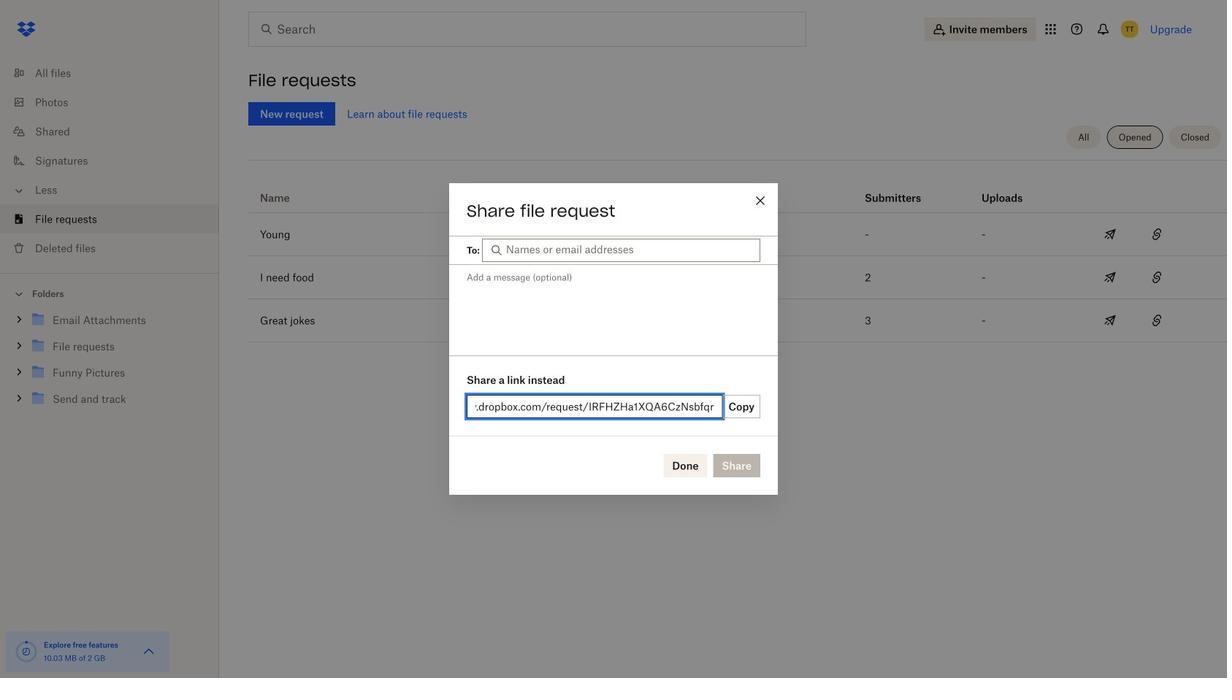 Task type: describe. For each thing, give the bounding box(es) containing it.
2 cell from the top
[[1181, 300, 1227, 342]]

1 copy link image from the top
[[1149, 269, 1166, 286]]

1 column header from the left
[[865, 172, 924, 207]]

2 copy link image from the top
[[1149, 312, 1166, 330]]

2 column header from the left
[[982, 172, 1040, 207]]

Add a message (optional) text field
[[449, 265, 778, 354]]

1 cell from the top
[[1181, 213, 1227, 256]]

1 row from the top
[[248, 166, 1227, 213]]



Task type: locate. For each thing, give the bounding box(es) containing it.
send email image
[[1102, 226, 1119, 243], [1102, 312, 1119, 330]]

column header
[[865, 172, 924, 207], [982, 172, 1040, 207]]

2 row from the top
[[248, 213, 1227, 256]]

Contact input text field
[[506, 241, 753, 258]]

send email image
[[1102, 269, 1119, 286]]

copy link image
[[1149, 226, 1166, 243]]

list
[[0, 50, 219, 273]]

row
[[248, 166, 1227, 213], [248, 213, 1227, 256], [248, 256, 1227, 300], [248, 300, 1227, 343]]

send email image up send email image
[[1102, 226, 1119, 243]]

copy link image
[[1149, 269, 1166, 286], [1149, 312, 1166, 330]]

table
[[248, 166, 1227, 343]]

send email image down send email image
[[1102, 312, 1119, 330]]

less image
[[12, 184, 26, 198]]

group
[[0, 304, 219, 423]]

0 vertical spatial cell
[[1181, 213, 1227, 256]]

0 vertical spatial copy link image
[[1149, 269, 1166, 286]]

0 horizontal spatial column header
[[865, 172, 924, 207]]

1 send email image from the top
[[1102, 226, 1119, 243]]

cell
[[1181, 213, 1227, 256], [1181, 300, 1227, 342]]

1 vertical spatial send email image
[[1102, 312, 1119, 330]]

row group
[[248, 213, 1227, 343]]

2 send email image from the top
[[1102, 312, 1119, 330]]

4 row from the top
[[248, 300, 1227, 343]]

None text field
[[476, 399, 714, 415]]

0 vertical spatial send email image
[[1102, 226, 1119, 243]]

list item
[[0, 205, 219, 234]]

dialog
[[449, 183, 778, 495]]

1 horizontal spatial column header
[[982, 172, 1040, 207]]

1 vertical spatial copy link image
[[1149, 312, 1166, 330]]

dropbox image
[[12, 15, 41, 44]]

3 row from the top
[[248, 256, 1227, 300]]

pro trial element
[[741, 189, 765, 207]]

1 vertical spatial cell
[[1181, 300, 1227, 342]]



Task type: vqa. For each thing, say whether or not it's contained in the screenshot.
topmost 'Choose'
no



